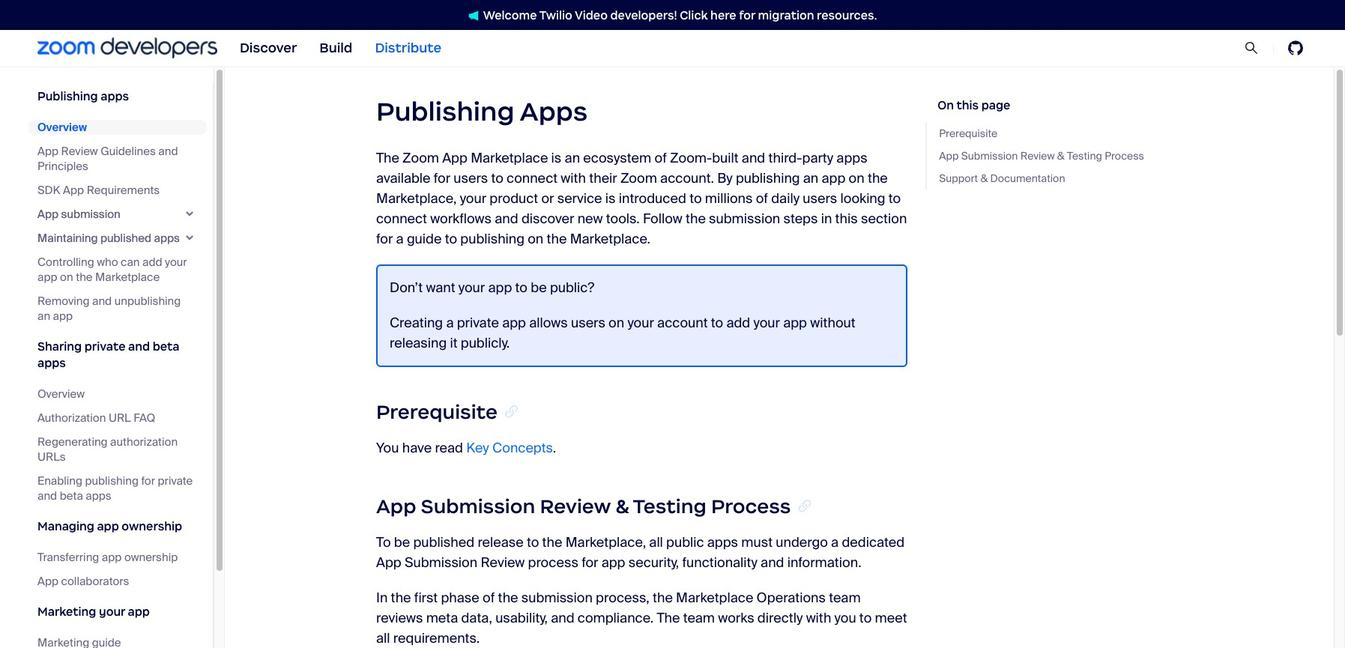 Task type: vqa. For each thing, say whether or not it's contained in the screenshot.
Removing and unpublishing an app
yes



Task type: locate. For each thing, give the bounding box(es) containing it.
principles
[[37, 159, 88, 174]]

marketplace, inside to be published release to the marketplace, all public apps must undergo a dedicated app submission review process for app security, functionality and information.
[[566, 534, 646, 552]]

can
[[121, 255, 140, 270]]

zoom
[[403, 149, 439, 167], [621, 170, 657, 188]]

app up the "sharing"
[[53, 309, 73, 324]]

beta
[[153, 340, 180, 354], [60, 489, 83, 504]]

for inside 'enabling publishing for private and beta apps'
[[141, 474, 155, 489]]

0 horizontal spatial add
[[142, 255, 162, 270]]

all
[[649, 534, 663, 552], [376, 630, 390, 648]]

1 vertical spatial testing
[[633, 495, 707, 519]]

to left public? at the left top of page
[[515, 279, 528, 297]]

the up process
[[542, 534, 562, 552]]

public
[[666, 534, 704, 552]]

add inside controlling who can add your app on the marketplace
[[142, 255, 162, 270]]

1 vertical spatial team
[[683, 609, 715, 627]]

team up you
[[829, 589, 861, 607]]

built
[[712, 149, 739, 167]]

publishing down workflows
[[460, 230, 525, 248]]

1 vertical spatial add
[[727, 314, 750, 332]]

app inside 'the zoom app marketplace is an ecosystem of zoom-built and third-party apps available for users to connect with their zoom account. by publishing an app on the marketplace, your product or service is introduced to millions of daily users looking to connect workflows and discover new tools. follow the submission steps in this section for a guide to publishing on the marketplace.'
[[442, 149, 468, 167]]

2 vertical spatial an
[[37, 309, 50, 324]]

and down controlling who can add your app on the marketplace
[[92, 294, 112, 309]]

ownership for transferring app ownership
[[124, 550, 178, 565]]

marketplace inside 'the zoom app marketplace is an ecosystem of zoom-built and third-party apps available for users to connect with their zoom account. by publishing an app on the marketplace, your product or service is introduced to millions of daily users looking to connect workflows and discover new tools. follow the submission steps in this section for a guide to publishing on the marketplace.'
[[471, 149, 548, 167]]

1 horizontal spatial testing
[[1067, 149, 1102, 163]]

be left public? at the left top of page
[[531, 279, 547, 297]]

zoom up introduced
[[621, 170, 657, 188]]

submission down process
[[521, 589, 593, 607]]

1 horizontal spatial beta
[[153, 340, 180, 354]]

the left who
[[76, 270, 93, 285]]

0 vertical spatial all
[[649, 534, 663, 552]]

1 vertical spatial connect
[[376, 210, 427, 228]]

publishing inside 'enabling publishing for private and beta apps'
[[85, 474, 139, 489]]

discover
[[522, 210, 574, 228]]

0 vertical spatial is
[[551, 149, 562, 167]]

marketplace, inside 'the zoom app marketplace is an ecosystem of zoom-built and third-party apps available for users to connect with their zoom account. by publishing an app on the marketplace, your product or service is introduced to millions of daily users looking to connect workflows and discover new tools. follow the submission steps in this section for a guide to publishing on the marketplace.'
[[376, 190, 457, 208]]

to right you
[[860, 609, 872, 627]]

the
[[868, 170, 888, 188], [686, 210, 706, 228], [547, 230, 567, 248], [76, 270, 93, 285], [542, 534, 562, 552], [391, 589, 411, 607], [498, 589, 518, 607], [653, 589, 673, 607]]

ownership down the managing app ownership
[[124, 550, 178, 565]]

0 horizontal spatial publishing
[[85, 474, 139, 489]]

1 overview from the top
[[37, 120, 87, 135]]

1 vertical spatial &
[[981, 172, 988, 185]]

releasing
[[390, 335, 447, 353]]

section
[[861, 210, 907, 228]]

apps up the managing app ownership
[[86, 489, 111, 504]]

1 vertical spatial beta
[[60, 489, 83, 504]]

and up managing
[[37, 489, 57, 504]]

1 horizontal spatial connect
[[507, 170, 558, 188]]

this right in
[[835, 210, 858, 228]]

review up process
[[540, 495, 611, 519]]

& right "support"
[[981, 172, 988, 185]]

overview up the authorization
[[37, 387, 85, 402]]

your inside controlling who can add your app on the marketplace
[[165, 255, 187, 270]]

connect up 'or'
[[507, 170, 558, 188]]

marketplace up unpublishing
[[95, 270, 160, 285]]

1 horizontal spatial marketplace
[[471, 149, 548, 167]]

key
[[466, 439, 489, 457]]

a left guide
[[396, 230, 404, 248]]

2 horizontal spatial of
[[756, 190, 768, 208]]

zoom developer logo image
[[37, 38, 217, 58]]

1 vertical spatial with
[[806, 609, 831, 627]]

for
[[739, 8, 755, 22], [434, 170, 450, 188], [376, 230, 393, 248], [141, 474, 155, 489], [582, 554, 598, 572]]

menu
[[28, 82, 214, 648]]

0 vertical spatial prerequisite
[[939, 127, 998, 140]]

apps up functionality at bottom right
[[707, 534, 738, 552]]

on inside creating a private app allows users on your account to add your app without releasing it publicly.
[[609, 314, 624, 332]]

ownership down 'enabling publishing for private and beta apps'
[[122, 519, 182, 534]]

private inside creating a private app allows users on your account to add your app without releasing it publicly.
[[457, 314, 499, 332]]

1 vertical spatial be
[[394, 534, 410, 552]]

0 horizontal spatial submission
[[61, 207, 121, 222]]

app inside to be published release to the marketplace, all public apps must undergo a dedicated app submission review process for app security, functionality and information.
[[376, 554, 401, 572]]

for right here
[[739, 8, 755, 22]]

follow
[[643, 210, 683, 228]]

app up process,
[[602, 554, 625, 572]]

the up available at the top left
[[376, 149, 399, 167]]

1 vertical spatial private
[[85, 340, 126, 354]]

ownership
[[122, 519, 182, 534], [124, 550, 178, 565]]

& down prerequisite link
[[1057, 149, 1065, 163]]

app inside 'app review guidelines and principles'
[[37, 144, 58, 159]]

1 vertical spatial prerequisite
[[376, 401, 498, 424]]

the
[[376, 149, 399, 167], [657, 609, 680, 627]]

undergo
[[776, 534, 828, 552]]

for right available at the top left
[[434, 170, 450, 188]]

0 vertical spatial connect
[[507, 170, 558, 188]]

private down authorization
[[158, 474, 193, 489]]

prerequisite down on this page
[[939, 127, 998, 140]]

an inside removing and unpublishing an app
[[37, 309, 50, 324]]

0 vertical spatial submission
[[961, 149, 1018, 163]]

the inside to be published release to the marketplace, all public apps must undergo a dedicated app submission review process for app security, functionality and information.
[[542, 534, 562, 552]]

add inside creating a private app allows users on your account to add your app without releasing it publicly.
[[727, 314, 750, 332]]

2 vertical spatial a
[[831, 534, 839, 552]]

testing up public
[[633, 495, 707, 519]]

of left zoom-
[[655, 149, 667, 167]]

all inside to be published release to the marketplace, all public apps must undergo a dedicated app submission review process for app security, functionality and information.
[[649, 534, 663, 552]]

0 horizontal spatial all
[[376, 630, 390, 648]]

0 horizontal spatial private
[[85, 340, 126, 354]]

1 vertical spatial process
[[711, 495, 791, 519]]

marketplace up product
[[471, 149, 548, 167]]

overview down publishing apps
[[37, 120, 87, 135]]

on up looking
[[849, 170, 865, 188]]

1 horizontal spatial marketplace,
[[566, 534, 646, 552]]

0 horizontal spatial testing
[[633, 495, 707, 519]]

2 horizontal spatial publishing
[[736, 170, 800, 188]]

on inside controlling who can add your app on the marketplace
[[60, 270, 73, 285]]

don't
[[390, 279, 423, 297]]

of up data,
[[483, 589, 495, 607]]

the inside controlling who can add your app on the marketplace
[[76, 270, 93, 285]]

github image
[[1288, 40, 1303, 55], [1288, 40, 1303, 55]]

and inside to be published release to the marketplace, all public apps must undergo a dedicated app submission review process for app security, functionality and information.
[[761, 554, 784, 572]]

0 horizontal spatial the
[[376, 149, 399, 167]]

and down unpublishing
[[128, 340, 150, 354]]

1 vertical spatial app submission review & testing process
[[376, 495, 791, 519]]

apps right party
[[837, 149, 868, 167]]

app up publicly.
[[488, 279, 512, 297]]

authorization
[[110, 435, 178, 450]]

0 vertical spatial overview
[[37, 120, 87, 135]]

2 horizontal spatial submission
[[709, 210, 780, 228]]

0 vertical spatial marketplace
[[471, 149, 548, 167]]

0 horizontal spatial marketplace
[[95, 270, 160, 285]]

meta
[[426, 609, 458, 627]]

and down must
[[761, 554, 784, 572]]

app submission review & testing process up support & documentation link
[[939, 149, 1144, 163]]

removing
[[37, 294, 90, 309]]

0 vertical spatial publishing
[[736, 170, 800, 188]]

0 vertical spatial &
[[1057, 149, 1065, 163]]

the right the in
[[391, 589, 411, 607]]

marketplace, up security,
[[566, 534, 646, 552]]

your left without
[[754, 314, 780, 332]]

0 vertical spatial private
[[457, 314, 499, 332]]

1 horizontal spatial published
[[413, 534, 475, 552]]

publishing apps
[[376, 95, 588, 128]]

a
[[396, 230, 404, 248], [446, 314, 454, 332], [831, 534, 839, 552]]

a inside creating a private app allows users on your account to add your app without releasing it publicly.
[[446, 314, 454, 332]]

maintaining
[[37, 231, 98, 246]]

0 horizontal spatial team
[[683, 609, 715, 627]]

service
[[557, 190, 602, 208]]

is
[[551, 149, 562, 167], [605, 190, 616, 208]]

0 vertical spatial process
[[1105, 149, 1144, 163]]

apps inside 'the zoom app marketplace is an ecosystem of zoom-built and third-party apps available for users to connect with their zoom account. by publishing an app on the marketplace, your product or service is introduced to millions of daily users looking to connect workflows and discover new tools. follow the submission steps in this section for a guide to publishing on the marketplace.'
[[837, 149, 868, 167]]

private
[[457, 314, 499, 332], [85, 340, 126, 354], [158, 474, 193, 489]]

app down 'to'
[[376, 554, 401, 572]]

1 horizontal spatial add
[[727, 314, 750, 332]]

resources.
[[817, 8, 877, 22]]

1 vertical spatial marketplace,
[[566, 534, 646, 552]]

1 horizontal spatial publishing
[[376, 95, 514, 128]]

your left 'account'
[[628, 314, 654, 332]]

an down party
[[803, 170, 819, 188]]

& up to be published release to the marketplace, all public apps must undergo a dedicated app submission review process for app security, functionality and information.
[[615, 495, 629, 519]]

this
[[957, 98, 979, 112], [835, 210, 858, 228]]

and inside the sharing private and beta apps
[[128, 340, 150, 354]]

1 vertical spatial this
[[835, 210, 858, 228]]

an up the "sharing"
[[37, 309, 50, 324]]

works
[[718, 609, 754, 627]]

an
[[565, 149, 580, 167], [803, 170, 819, 188], [37, 309, 50, 324]]

a inside to be published release to the marketplace, all public apps must undergo a dedicated app submission review process for app security, functionality and information.
[[831, 534, 839, 552]]

0 horizontal spatial beta
[[60, 489, 83, 504]]

1 horizontal spatial private
[[158, 474, 193, 489]]

app review guidelines and principles
[[37, 144, 178, 174]]

with up service at the left of page
[[561, 170, 586, 188]]

apps inside the sharing private and beta apps
[[37, 356, 66, 370]]

1 horizontal spatial with
[[806, 609, 831, 627]]

usability,
[[495, 609, 548, 627]]

0 horizontal spatial app submission review & testing process
[[376, 495, 791, 519]]

app down party
[[822, 170, 846, 188]]

documentation
[[990, 172, 1065, 185]]

2 horizontal spatial private
[[457, 314, 499, 332]]

users up workflows
[[454, 170, 488, 188]]

all up security,
[[649, 534, 663, 552]]

1 horizontal spatial team
[[829, 589, 861, 607]]

marketplace inside in the first phase of the submission process, the marketplace operations team reviews meta data, usability, and compliance. the team works directly with you to meet all requirements.
[[676, 589, 753, 607]]

0 vertical spatial of
[[655, 149, 667, 167]]

be
[[531, 279, 547, 297], [394, 534, 410, 552]]

prerequisite inside prerequisite link
[[939, 127, 998, 140]]

2 vertical spatial of
[[483, 589, 495, 607]]

1 vertical spatial all
[[376, 630, 390, 648]]

2 vertical spatial publishing
[[85, 474, 139, 489]]

0 vertical spatial beta
[[153, 340, 180, 354]]

1 horizontal spatial an
[[565, 149, 580, 167]]

submission down millions
[[709, 210, 780, 228]]

in
[[376, 589, 388, 607]]

meet
[[875, 609, 907, 627]]

1 horizontal spatial submission
[[521, 589, 593, 607]]

0 vertical spatial testing
[[1067, 149, 1102, 163]]

publishing for publishing apps
[[376, 95, 514, 128]]

1 vertical spatial an
[[803, 170, 819, 188]]

1 vertical spatial users
[[803, 190, 837, 208]]

of inside in the first phase of the submission process, the marketplace operations team reviews meta data, usability, and compliance. the team works directly with you to meet all requirements.
[[483, 589, 495, 607]]

to right 'account'
[[711, 314, 723, 332]]

for right process
[[582, 554, 598, 572]]

1 horizontal spatial users
[[571, 314, 605, 332]]

ecosystem
[[583, 149, 651, 167]]

1 vertical spatial published
[[413, 534, 475, 552]]

testing
[[1067, 149, 1102, 163], [633, 495, 707, 519]]

submission down sdk app requirements
[[61, 207, 121, 222]]

0 horizontal spatial connect
[[376, 210, 427, 228]]

app
[[822, 170, 846, 188], [37, 270, 57, 285], [488, 279, 512, 297], [53, 309, 73, 324], [502, 314, 526, 332], [783, 314, 807, 332], [97, 519, 119, 534], [102, 550, 122, 565], [602, 554, 625, 572], [128, 605, 150, 619]]

review down release
[[481, 554, 525, 572]]

a up it
[[446, 314, 454, 332]]

for down authorization
[[141, 474, 155, 489]]

app submission review & testing process link
[[939, 148, 1144, 164]]

guidelines
[[101, 144, 156, 159]]

submission up support & documentation
[[961, 149, 1018, 163]]

is down their
[[605, 190, 616, 208]]

millions
[[705, 190, 753, 208]]

and inside removing and unpublishing an app
[[92, 294, 112, 309]]

1 vertical spatial marketplace
[[95, 270, 160, 285]]

security,
[[629, 554, 679, 572]]

review inside to be published release to the marketplace, all public apps must undergo a dedicated app submission review process for app security, functionality and information.
[[481, 554, 525, 572]]

0 horizontal spatial published
[[100, 231, 151, 246]]

2 vertical spatial marketplace
[[676, 589, 753, 607]]

app up sdk
[[37, 144, 58, 159]]

0 horizontal spatial be
[[394, 534, 410, 552]]

1 vertical spatial zoom
[[621, 170, 657, 188]]

2 vertical spatial &
[[615, 495, 629, 519]]

it
[[450, 335, 458, 353]]

0 horizontal spatial with
[[561, 170, 586, 188]]

public?
[[550, 279, 595, 297]]

0 horizontal spatial zoom
[[403, 149, 439, 167]]

0 vertical spatial be
[[531, 279, 547, 297]]

to down account. on the top
[[690, 190, 702, 208]]

all down reviews
[[376, 630, 390, 648]]

an up service at the left of page
[[565, 149, 580, 167]]

team
[[829, 589, 861, 607], [683, 609, 715, 627]]

0 horizontal spatial a
[[396, 230, 404, 248]]

your
[[460, 190, 486, 208], [165, 255, 187, 270], [459, 279, 485, 297], [628, 314, 654, 332], [754, 314, 780, 332], [99, 605, 125, 619]]

beta inside the sharing private and beta apps
[[153, 340, 180, 354]]

publicly.
[[461, 335, 510, 353]]

testing up support & documentation link
[[1067, 149, 1102, 163]]

app up "support"
[[939, 149, 959, 163]]

publishing
[[736, 170, 800, 188], [460, 230, 525, 248], [85, 474, 139, 489]]

0 vertical spatial add
[[142, 255, 162, 270]]

2 vertical spatial submission
[[405, 554, 478, 572]]

2 horizontal spatial users
[[803, 190, 837, 208]]

1 horizontal spatial app submission review & testing process
[[939, 149, 1144, 163]]

0 vertical spatial a
[[396, 230, 404, 248]]

notification image
[[468, 10, 483, 21], [468, 10, 479, 21]]

enabling publishing for private and beta apps
[[37, 474, 193, 504]]

users up in
[[803, 190, 837, 208]]

2 vertical spatial users
[[571, 314, 605, 332]]

of left daily
[[756, 190, 768, 208]]

daily
[[771, 190, 800, 208]]

apps down the "sharing"
[[37, 356, 66, 370]]

0 horizontal spatial prerequisite
[[376, 401, 498, 424]]

to
[[491, 170, 504, 188], [690, 190, 702, 208], [889, 190, 901, 208], [445, 230, 457, 248], [515, 279, 528, 297], [711, 314, 723, 332], [527, 534, 539, 552], [860, 609, 872, 627]]

users down public? at the left top of page
[[571, 314, 605, 332]]

process,
[[596, 589, 650, 607]]

review up sdk app requirements
[[61, 144, 98, 159]]

2 vertical spatial private
[[158, 474, 193, 489]]

users
[[454, 170, 488, 188], [803, 190, 837, 208], [571, 314, 605, 332]]

app up removing
[[37, 270, 57, 285]]

tools.
[[606, 210, 640, 228]]

private up publicly.
[[457, 314, 499, 332]]

app inside controlling who can add your app on the marketplace
[[37, 270, 57, 285]]

and down product
[[495, 210, 518, 228]]

connect
[[507, 170, 558, 188], [376, 210, 427, 228]]

and
[[158, 144, 178, 159], [742, 149, 765, 167], [495, 210, 518, 228], [92, 294, 112, 309], [128, 340, 150, 354], [37, 489, 57, 504], [761, 554, 784, 572], [551, 609, 575, 627]]

0 horizontal spatial of
[[483, 589, 495, 607]]

0 horizontal spatial &
[[615, 495, 629, 519]]

marketplace,
[[376, 190, 457, 208], [566, 534, 646, 552]]

1 vertical spatial overview
[[37, 387, 85, 402]]

regenerating
[[37, 435, 108, 450]]

1 horizontal spatial all
[[649, 534, 663, 552]]

a up information.
[[831, 534, 839, 552]]

want
[[426, 279, 455, 297]]

your right want
[[459, 279, 485, 297]]

0 horizontal spatial an
[[37, 309, 50, 324]]

prerequisite
[[939, 127, 998, 140], [376, 401, 498, 424]]

the right compliance.
[[657, 609, 680, 627]]

transferring app ownership
[[37, 550, 178, 565]]

and inside 'enabling publishing for private and beta apps'
[[37, 489, 57, 504]]

search image
[[1245, 41, 1258, 55], [1245, 41, 1258, 55]]

submission up first
[[405, 554, 478, 572]]

1 horizontal spatial prerequisite
[[939, 127, 998, 140]]

alert
[[376, 265, 908, 368]]

for inside to be published release to the marketplace, all public apps must undergo a dedicated app submission review process for app security, functionality and information.
[[582, 554, 598, 572]]

is up 'or'
[[551, 149, 562, 167]]

prerequisite up read
[[376, 401, 498, 424]]

2 horizontal spatial an
[[803, 170, 819, 188]]

zoom-
[[670, 149, 712, 167]]

account.
[[660, 170, 714, 188]]

this right on in the top of the page
[[957, 98, 979, 112]]

submission
[[961, 149, 1018, 163], [421, 495, 535, 519], [405, 554, 478, 572]]

private down removing and unpublishing an app
[[85, 340, 126, 354]]

marketplace up works
[[676, 589, 753, 607]]

on
[[849, 170, 865, 188], [528, 230, 544, 248], [60, 270, 73, 285], [609, 314, 624, 332]]

to
[[376, 534, 391, 552]]

1 horizontal spatial is
[[605, 190, 616, 208]]

0 horizontal spatial users
[[454, 170, 488, 188]]

&
[[1057, 149, 1065, 163], [981, 172, 988, 185], [615, 495, 629, 519]]



Task type: describe. For each thing, give the bounding box(es) containing it.
.
[[553, 439, 556, 457]]

app down transferring
[[37, 574, 58, 589]]

2 overview from the top
[[37, 387, 85, 402]]

app inside removing and unpublishing an app
[[53, 309, 73, 324]]

unpublishing
[[114, 294, 181, 309]]

removing and unpublishing an app
[[37, 294, 181, 324]]

1 horizontal spatial this
[[957, 98, 979, 112]]

1 vertical spatial submission
[[421, 495, 535, 519]]

the inside 'the zoom app marketplace is an ecosystem of zoom-built and third-party apps available for users to connect with their zoom account. by publishing an app on the marketplace, your product or service is introduced to millions of daily users looking to connect workflows and discover new tools. follow the submission steps in this section for a guide to publishing on the marketplace.'
[[376, 149, 399, 167]]

and inside 'app review guidelines and principles'
[[158, 144, 178, 159]]

alert containing don't want your app to be public?
[[376, 265, 908, 368]]

to down workflows
[[445, 230, 457, 248]]

app left without
[[783, 314, 807, 332]]

controlling
[[37, 255, 94, 270]]

1 horizontal spatial publishing
[[460, 230, 525, 248]]

have
[[402, 439, 432, 457]]

app up transferring app ownership
[[97, 519, 119, 534]]

you have read key concepts .
[[376, 439, 556, 457]]

requirements
[[87, 183, 160, 198]]

the up 'usability,'
[[498, 589, 518, 607]]

to up section
[[889, 190, 901, 208]]

sdk app requirements
[[37, 183, 160, 198]]

page
[[982, 98, 1011, 112]]

to inside to be published release to the marketplace, all public apps must undergo a dedicated app submission review process for app security, functionality and information.
[[527, 534, 539, 552]]

app up app submission
[[63, 183, 84, 198]]

requirements.
[[393, 630, 480, 648]]

concepts
[[492, 439, 553, 457]]

directly
[[758, 609, 803, 627]]

0 vertical spatial zoom
[[403, 149, 439, 167]]

welcome
[[483, 8, 537, 22]]

app up collaborators
[[102, 550, 122, 565]]

menu containing overview
[[28, 82, 214, 648]]

welcome twilio video developers! click here for migration resources. link
[[453, 7, 892, 23]]

you
[[376, 439, 399, 457]]

dedicated
[[842, 534, 905, 552]]

compliance.
[[578, 609, 654, 627]]

authorization
[[37, 411, 106, 426]]

migration
[[758, 8, 814, 22]]

to up product
[[491, 170, 504, 188]]

new
[[578, 210, 603, 228]]

this inside 'the zoom app marketplace is an ecosystem of zoom-built and third-party apps available for users to connect with their zoom account. by publishing an app on the marketplace, your product or service is introduced to millions of daily users looking to connect workflows and discover new tools. follow the submission steps in this section for a guide to publishing on the marketplace.'
[[835, 210, 858, 228]]

available
[[376, 170, 431, 188]]

information.
[[787, 554, 862, 572]]

reviews
[[376, 609, 423, 627]]

phase
[[441, 589, 479, 607]]

key concepts link
[[466, 439, 553, 457]]

0 vertical spatial published
[[100, 231, 151, 246]]

on down discover
[[528, 230, 544, 248]]

read
[[435, 439, 463, 457]]

1 horizontal spatial of
[[655, 149, 667, 167]]

who
[[97, 255, 118, 270]]

collaborators
[[61, 574, 129, 589]]

process
[[528, 554, 578, 572]]

with inside in the first phase of the submission process, the marketplace operations team reviews meta data, usability, and compliance. the team works directly with you to meet all requirements.
[[806, 609, 831, 627]]

your inside 'the zoom app marketplace is an ecosystem of zoom-built and third-party apps available for users to connect with their zoom account. by publishing an app on the marketplace, your product or service is introduced to millions of daily users looking to connect workflows and discover new tools. follow the submission steps in this section for a guide to publishing on the marketplace.'
[[460, 190, 486, 208]]

marketplace.
[[570, 230, 651, 248]]

guide
[[407, 230, 442, 248]]

publishing apps
[[37, 89, 129, 103]]

2 horizontal spatial &
[[1057, 149, 1065, 163]]

the down discover
[[547, 230, 567, 248]]

developers!
[[610, 8, 677, 22]]

transferring
[[37, 550, 99, 565]]

regenerating authorization urls
[[37, 435, 178, 465]]

by
[[717, 170, 733, 188]]

the inside in the first phase of the submission process, the marketplace operations team reviews meta data, usability, and compliance. the team works directly with you to meet all requirements.
[[657, 609, 680, 627]]

authorization url faq
[[37, 411, 155, 426]]

submission inside in the first phase of the submission process, the marketplace operations team reviews meta data, usability, and compliance. the team works directly with you to meet all requirements.
[[521, 589, 593, 607]]

maintaining published apps
[[37, 231, 180, 246]]

their
[[589, 170, 617, 188]]

1 vertical spatial is
[[605, 190, 616, 208]]

party
[[802, 149, 833, 167]]

account
[[657, 314, 708, 332]]

published inside to be published release to the marketplace, all public apps must undergo a dedicated app submission review process for app security, functionality and information.
[[413, 534, 475, 552]]

welcome twilio video developers! click here for migration resources.
[[483, 8, 877, 22]]

submission inside to be published release to the marketplace, all public apps must undergo a dedicated app submission review process for app security, functionality and information.
[[405, 554, 478, 572]]

ownership for managing app ownership
[[122, 519, 182, 534]]

must
[[741, 534, 773, 552]]

submission inside 'the zoom app marketplace is an ecosystem of zoom-built and third-party apps available for users to connect with their zoom account. by publishing an app on the marketplace, your product or service is introduced to millions of daily users looking to connect workflows and discover new tools. follow the submission steps in this section for a guide to publishing on the marketplace.'
[[709, 210, 780, 228]]

the up looking
[[868, 170, 888, 188]]

be inside to be published release to the marketplace, all public apps must undergo a dedicated app submission review process for app security, functionality and information.
[[394, 534, 410, 552]]

the right 'follow'
[[686, 210, 706, 228]]

on this page
[[938, 98, 1011, 112]]

twilio
[[539, 8, 572, 22]]

your down collaborators
[[99, 605, 125, 619]]

marketplace inside controlling who can add your app on the marketplace
[[95, 270, 160, 285]]

for left guide
[[376, 230, 393, 248]]

apps inside to be published release to the marketplace, all public apps must undergo a dedicated app submission review process for app security, functionality and information.
[[707, 534, 738, 552]]

steps
[[784, 210, 818, 228]]

with inside 'the zoom app marketplace is an ecosystem of zoom-built and third-party apps available for users to connect with their zoom account. by publishing an app on the marketplace, your product or service is introduced to millions of daily users looking to connect workflows and discover new tools. follow the submission steps in this section for a guide to publishing on the marketplace.'
[[561, 170, 586, 188]]

app up 'to'
[[376, 495, 416, 519]]

marketing
[[37, 605, 96, 619]]

in the first phase of the submission process, the marketplace operations team reviews meta data, usability, and compliance. the team works directly with you to meet all requirements.
[[376, 589, 907, 648]]

the down security,
[[653, 589, 673, 607]]

and right the built
[[742, 149, 765, 167]]

click
[[680, 8, 708, 22]]

here
[[711, 8, 737, 22]]

review up support & documentation link
[[1021, 149, 1055, 163]]

release
[[478, 534, 524, 552]]

private inside the sharing private and beta apps
[[85, 340, 126, 354]]

managing
[[37, 519, 94, 534]]

apps
[[520, 95, 588, 128]]

don't want your app to be public?
[[390, 279, 595, 297]]

app collaborators
[[37, 574, 129, 589]]

and inside in the first phase of the submission process, the marketplace operations team reviews meta data, usability, and compliance. the team works directly with you to meet all requirements.
[[551, 609, 575, 627]]

url
[[109, 411, 131, 426]]

to inside in the first phase of the submission process, the marketplace operations team reviews meta data, usability, and compliance. the team works directly with you to meet all requirements.
[[860, 609, 872, 627]]

publishing for publishing apps
[[37, 89, 98, 103]]

app inside app submission review & testing process link
[[939, 149, 959, 163]]

apps up controlling who can add your app on the marketplace
[[154, 231, 180, 246]]

functionality
[[682, 554, 758, 572]]

apps inside 'enabling publishing for private and beta apps'
[[86, 489, 111, 504]]

0 horizontal spatial is
[[551, 149, 562, 167]]

the zoom app marketplace is an ecosystem of zoom-built and third-party apps available for users to connect with their zoom account. by publishing an app on the marketplace, your product or service is introduced to millions of daily users looking to connect workflows and discover new tools. follow the submission steps in this section for a guide to publishing on the marketplace.
[[376, 149, 907, 248]]

private inside 'enabling publishing for private and beta apps'
[[158, 474, 193, 489]]

apps down the zoom developer logo
[[101, 89, 129, 103]]

without
[[810, 314, 856, 332]]

creating a private app allows users on your account to add your app without releasing it publicly.
[[390, 314, 856, 353]]

to inside creating a private app allows users on your account to add your app without releasing it publicly.
[[711, 314, 723, 332]]

0 vertical spatial users
[[454, 170, 488, 188]]

on
[[938, 98, 954, 112]]

support
[[939, 172, 978, 185]]

introduced
[[619, 190, 686, 208]]

you
[[835, 609, 856, 627]]

app submission
[[37, 207, 121, 222]]

prerequisite link
[[939, 125, 1144, 142]]

app inside to be published release to the marketplace, all public apps must undergo a dedicated app submission review process for app security, functionality and information.
[[602, 554, 625, 572]]

enabling
[[37, 474, 82, 489]]

a inside 'the zoom app marketplace is an ecosystem of zoom-built and third-party apps available for users to connect with their zoom account. by publishing an app on the marketplace, your product or service is introduced to millions of daily users looking to connect workflows and discover new tools. follow the submission steps in this section for a guide to publishing on the marketplace.'
[[396, 230, 404, 248]]

data,
[[461, 609, 492, 627]]

workflows
[[430, 210, 492, 228]]

users inside creating a private app allows users on your account to add your app without releasing it publicly.
[[571, 314, 605, 332]]

all inside in the first phase of the submission process, the marketplace operations team reviews meta data, usability, and compliance. the team works directly with you to meet all requirements.
[[376, 630, 390, 648]]

app down sdk
[[37, 207, 58, 222]]

creating
[[390, 314, 443, 332]]

operations
[[757, 589, 826, 607]]

marketing your app
[[37, 605, 150, 619]]

app inside 'the zoom app marketplace is an ecosystem of zoom-built and third-party apps available for users to connect with their zoom account. by publishing an app on the marketplace, your product or service is introduced to millions of daily users looking to connect workflows and discover new tools. follow the submission steps in this section for a guide to publishing on the marketplace.'
[[822, 170, 846, 188]]

0 vertical spatial team
[[829, 589, 861, 607]]

1 horizontal spatial zoom
[[621, 170, 657, 188]]

support & documentation link
[[939, 170, 1144, 187]]

app down collaborators
[[128, 605, 150, 619]]

1 horizontal spatial be
[[531, 279, 547, 297]]

beta inside 'enabling publishing for private and beta apps'
[[60, 489, 83, 504]]

0 vertical spatial app submission review & testing process
[[939, 149, 1144, 163]]

app left allows
[[502, 314, 526, 332]]

review inside 'app review guidelines and principles'
[[61, 144, 98, 159]]



